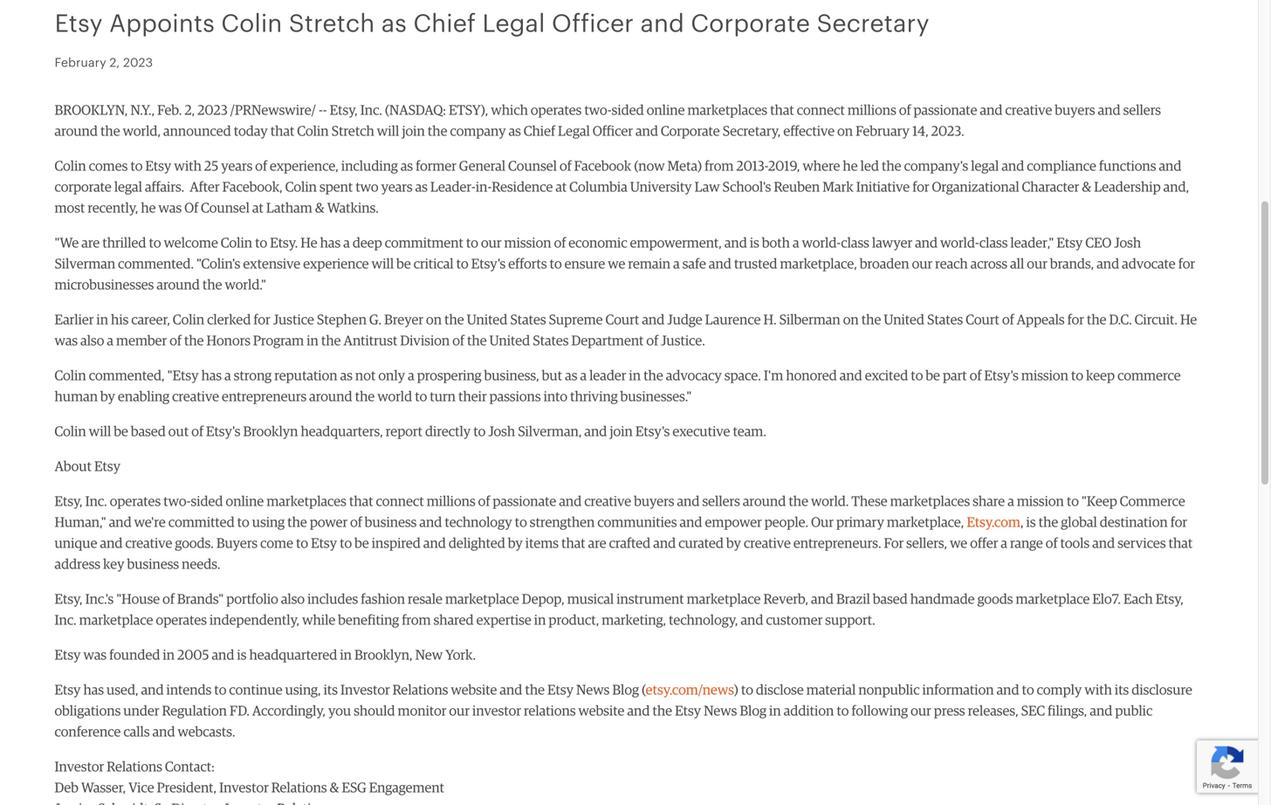Task type: vqa. For each thing, say whether or not it's contained in the screenshot.
the minutes
no



Task type: locate. For each thing, give the bounding box(es) containing it.
1 vertical spatial from
[[402, 614, 431, 628]]

2 court from the left
[[966, 314, 1000, 328]]

inc.
[[360, 104, 382, 118], [85, 495, 107, 509], [55, 614, 77, 628]]

we inside , is the global destination for unique and creative goods. buyers come to etsy to be inspired and delighted by items that are crafted and curated by creative entrepreneurs. for sellers, we offer a range of tools and services that address key business needs.
[[950, 537, 968, 551]]

buyers inside etsy, inc. operates two-sided online marketplaces that connect millions of passionate and creative buyers and sellers around the world. these marketplaces share a mission to "keep commerce human," and we're committed to using the power of business and technology to strengthen communities and empower people. our primary marketplace,
[[634, 495, 675, 509]]

1 court from the left
[[606, 314, 640, 328]]

," etsy ceo josh silverman commented. "colin's extensive experience will be critical to etsy's efforts to ensure we remain a safe and trusted marketplace, broaden our reach across all our brands, and advocate for microbusinesses around the world."
[[55, 237, 1196, 293]]

1 vertical spatial with
[[1085, 684, 1113, 698]]

depop,
[[522, 593, 565, 607]]

1 vertical spatial officer
[[593, 125, 633, 139]]

in up "businesses.""
[[629, 370, 641, 384]]

marketplace, down 'both'
[[780, 258, 858, 272]]

press
[[934, 705, 966, 719]]

operates inside etsy, inc. operates two-sided online marketplaces that connect millions of passionate and creative buyers and sellers around the world. these marketplaces share a mission to "keep commerce human," and we're committed to using the power of business and technology to strengthen communities and empower people. our primary marketplace,
[[110, 495, 161, 509]]

of inside /prnewswire/ -- etsy, inc. (nasdaq: etsy), which operates two-sided online marketplaces that connect millions of passionate and creative buyers and sellers around the world, announced today that colin stretch will join the company as chief legal officer and corporate secretary, effective on february 14, 2023.
[[899, 104, 911, 118]]

etsy, inside /prnewswire/ -- etsy, inc. (nasdaq: etsy), which operates two-sided online marketplaces that connect millions of passionate and creative buyers and sellers around the world, announced today that colin stretch will join the company as chief legal officer and corporate secretary, effective on february 14, 2023.
[[330, 104, 358, 118]]

1 vertical spatial josh
[[488, 425, 515, 439]]

2 vertical spatial inc.
[[55, 614, 77, 628]]

be
[[397, 258, 411, 272], [926, 370, 941, 384], [114, 425, 128, 439], [355, 537, 369, 551]]

business inside , is the global destination for unique and creative goods. buyers come to etsy to be inspired and delighted by items that are crafted and curated by creative entrepreneurs. for sellers, we offer a range of tools and services that address key business needs.
[[127, 558, 179, 572]]

inc. up human,"
[[85, 495, 107, 509]]

comply
[[1037, 684, 1082, 698]]

0 vertical spatial operates
[[531, 104, 582, 118]]

be left inspired
[[355, 537, 369, 551]]

1 vertical spatial legal
[[114, 181, 142, 195]]

news down )
[[704, 705, 737, 719]]

0 horizontal spatial 2,
[[110, 57, 120, 69]]

join down thriving
[[610, 425, 633, 439]]

latham
[[266, 202, 312, 216]]

0 horizontal spatial has
[[83, 684, 104, 698]]

chief
[[413, 12, 476, 36], [524, 125, 555, 139]]

1 horizontal spatial has
[[201, 370, 222, 384]]

2 vertical spatial relations
[[271, 782, 327, 796]]

creative inside /prnewswire/ -- etsy, inc. (nasdaq: etsy), which operates two-sided online marketplaces that connect millions of passionate and creative buyers and sellers around the world, announced today that colin stretch will join the company as chief legal officer and corporate secretary, effective on february 14, 2023.
[[1006, 104, 1053, 118]]

communities
[[598, 516, 677, 530]]

1 horizontal spatial at
[[556, 181, 567, 195]]

counsel down after
[[201, 202, 250, 216]]

passionate inside /prnewswire/ -- etsy, inc. (nasdaq: etsy), which operates two-sided online marketplaces that connect millions of passionate and creative buyers and sellers around the world, announced today that colin stretch will join the company as chief legal officer and corporate secretary, effective on february 14, 2023.
[[914, 104, 978, 118]]

1 - from the left
[[319, 104, 323, 118]]

buyers inside /prnewswire/ -- etsy, inc. (nasdaq: etsy), which operates two-sided online marketplaces that connect millions of passionate and creative buyers and sellers around the world, announced today that colin stretch will join the company as chief legal officer and corporate secretary, effective on february 14, 2023.
[[1055, 104, 1096, 118]]

1 horizontal spatial blog
[[740, 705, 767, 719]]

1 horizontal spatial sellers
[[1124, 104, 1162, 118]]

was left founded
[[83, 649, 107, 663]]

he left led
[[843, 160, 858, 174]]

2 vertical spatial is
[[237, 649, 247, 663]]

a inside ," etsy ceo josh silverman commented. "colin's extensive experience will be critical to etsy's efforts to ensure we remain a safe and trusted marketplace, broaden our reach across all our brands, and advocate for microbusinesses around the world."
[[673, 258, 680, 272]]

in inside colin commented, "etsy has a strong reputation as not only a prospering business, but as a leader in the advocacy space. i'm honored and excited to be part of etsy's mission to keep commerce human by enabling creative entrepreneurs around the world to turn their passions into thriving businesses."
[[629, 370, 641, 384]]

our right all at right top
[[1027, 258, 1048, 272]]

compliance
[[1027, 160, 1097, 174]]

marketplaces inside /prnewswire/ -- etsy, inc. (nasdaq: etsy), which operates two-sided online marketplaces that connect millions of passionate and creative buyers and sellers around the world, announced today that colin stretch will join the company as chief legal officer and corporate secretary, effective on february 14, 2023.
[[688, 104, 768, 118]]

, up range
[[1021, 516, 1024, 530]]

1 vertical spatial will
[[372, 258, 394, 272]]

0 vertical spatial join
[[402, 125, 425, 139]]

strengthen
[[530, 516, 595, 530]]

2 horizontal spatial has
[[320, 237, 341, 251]]

the down brooklyn,
[[100, 125, 120, 139]]

1 horizontal spatial connect
[[797, 104, 845, 118]]

passionate up strengthen
[[493, 495, 557, 509]]

creative up communities
[[585, 495, 632, 509]]

stretch inside /prnewswire/ -- etsy, inc. (nasdaq: etsy), which operates two-sided online marketplaces that connect millions of passionate and creative buyers and sellers around the world, announced today that colin stretch will join the company as chief legal officer and corporate secretary, effective on february 14, 2023.
[[332, 125, 374, 139]]

engagement
[[369, 782, 445, 796]]

address
[[55, 558, 100, 572]]

website inside ) to disclose material nonpublic information and to comply with its disclosure obligations under regulation fd. accordingly, you should monitor our investor relations website and the etsy news blog in addition to following our press releases, sec filings, and public conference calls and webcasts.
[[579, 705, 625, 719]]

2 vertical spatial operates
[[156, 614, 207, 628]]

legal up recently,
[[114, 181, 142, 195]]

0 horizontal spatial online
[[226, 495, 264, 509]]

president,
[[157, 782, 217, 796]]

in down depop,
[[534, 614, 546, 628]]

2 horizontal spatial is
[[1027, 516, 1036, 530]]

0 horizontal spatial at
[[252, 202, 264, 216]]

tools
[[1061, 537, 1090, 551]]

0 horizontal spatial millions
[[427, 495, 476, 509]]

sellers inside etsy, inc. operates two-sided online marketplaces that connect millions of passionate and creative buyers and sellers around the world. these marketplaces share a mission to "keep commerce human," and we're committed to using the power of business and technology to strengthen communities and empower people. our primary marketplace,
[[703, 495, 740, 509]]

as
[[381, 12, 407, 36], [509, 125, 521, 139], [401, 160, 413, 174], [415, 181, 428, 195], [340, 370, 353, 384], [565, 370, 578, 384]]

marketplace, inside etsy, inc. operates two-sided online marketplaces that connect millions of passionate and creative buyers and sellers around the world. these marketplaces share a mission to "keep commerce human," and we're committed to using the power of business and technology to strengthen communities and empower people. our primary marketplace,
[[887, 516, 964, 530]]

sided up committed
[[191, 495, 223, 509]]

on
[[838, 125, 853, 139], [426, 314, 442, 328], [843, 314, 859, 328]]

i'm
[[764, 370, 784, 384]]

spent
[[320, 181, 353, 195]]

1 vertical spatial business
[[127, 558, 179, 572]]

etsy, up including
[[330, 104, 358, 118]]

come
[[260, 537, 293, 551]]

0 horizontal spatial class
[[841, 237, 870, 251]]

0 vertical spatial counsel
[[508, 160, 557, 174]]

business up "house
[[127, 558, 179, 572]]

2 vertical spatial investor
[[219, 782, 269, 796]]

that up inspired
[[349, 495, 373, 509]]

was inside earlier in his career, colin clerked for justice stephen g. breyer on the united states supreme court and judge laurence h. silberman on the united states court of appeals for the d.c. circuit. he was also a member of the honors program in the antitrust division of the united states department of justice.
[[55, 335, 78, 349]]

regulation
[[162, 705, 227, 719]]

sellers up 'functions'
[[1124, 104, 1162, 118]]

0 vertical spatial has
[[320, 237, 341, 251]]

1 horizontal spatial february
[[856, 125, 910, 139]]

wasser,
[[81, 782, 126, 796]]

states down supreme
[[533, 335, 569, 349]]

critical
[[414, 258, 454, 272]]

based inside etsy, inc.'s "house of brands" portfolio also includes fashion resale marketplace depop, musical instrument marketplace reverb, and brazil based handmade goods marketplace elo7. each etsy, inc. marketplace operates independently, while benefiting from shared expertise in product, marketing, technology, and customer support.
[[873, 593, 908, 607]]

from
[[705, 160, 734, 174], [402, 614, 431, 628]]

we down economic
[[608, 258, 626, 272]]

also inside earlier in his career, colin clerked for justice stephen g. breyer on the united states supreme court and judge laurence h. silberman on the united states court of appeals for the d.c. circuit. he was also a member of the honors program in the antitrust division of the united states department of justice.
[[80, 335, 104, 349]]

two- inside etsy, inc. operates two-sided online marketplaces that connect millions of passionate and creative buyers and sellers around the world. these marketplaces share a mission to "keep commerce human," and we're committed to using the power of business and technology to strengthen communities and empower people. our primary marketplace,
[[163, 495, 191, 509]]

etsy, inside etsy, inc. operates two-sided online marketplaces that connect millions of passionate and creative buyers and sellers around the world. these marketplaces share a mission to "keep commerce human," and we're committed to using the power of business and technology to strengthen communities and empower people. our primary marketplace,
[[55, 495, 83, 509]]

investor up should
[[341, 684, 390, 698]]

at down facebook,
[[252, 202, 264, 216]]

a right 'offer'
[[1001, 537, 1008, 551]]

unique
[[55, 537, 97, 551]]

world- up the reach
[[941, 237, 980, 251]]

blog left (
[[613, 684, 639, 698]]

news left (
[[576, 684, 610, 698]]

for down company's
[[913, 181, 930, 195]]

& down the spent
[[315, 202, 325, 216]]

2 horizontal spatial relations
[[393, 684, 448, 698]]

0 vertical spatial investor
[[341, 684, 390, 698]]

mission inside colin commented, "etsy has a strong reputation as not only a prospering business, but as a leader in the advocacy space. i'm honored and excited to be part of etsy's mission to keep commerce human by enabling creative entrepreneurs around the world to turn their passions into thriving businesses."
[[1022, 370, 1069, 384]]

josh
[[1115, 237, 1142, 251], [488, 425, 515, 439]]

organizational
[[932, 181, 1020, 195]]

2023.
[[932, 125, 965, 139]]

disclosure
[[1132, 684, 1193, 698]]

by
[[100, 391, 115, 405], [508, 537, 523, 551], [727, 537, 741, 551]]

in inside etsy, inc.'s "house of brands" portfolio also includes fashion resale marketplace depop, musical instrument marketplace reverb, and brazil based handmade goods marketplace elo7. each etsy, inc. marketplace operates independently, while benefiting from shared expertise in product, marketing, technology, and customer support.
[[534, 614, 546, 628]]

around inside /prnewswire/ -- etsy, inc. (nasdaq: etsy), which operates two-sided online marketplaces that connect millions of passionate and creative buyers and sellers around the world, announced today that colin stretch will join the company as chief legal officer and corporate secretary, effective on february 14, 2023.
[[55, 125, 98, 139]]

1 vertical spatial millions
[[427, 495, 476, 509]]

sellers,
[[907, 537, 948, 551]]

1 vertical spatial blog
[[740, 705, 767, 719]]

be inside colin commented, "etsy has a strong reputation as not only a prospering business, but as a leader in the advocacy space. i'm honored and excited to be part of etsy's mission to keep commerce human by enabling creative entrepreneurs around the world to turn their passions into thriving businesses."
[[926, 370, 941, 384]]

0 vertical spatial legal
[[482, 12, 545, 36]]

musical
[[567, 593, 614, 607]]

1 vertical spatial is
[[1027, 516, 1036, 530]]

laurence
[[705, 314, 761, 328]]

of right part
[[970, 370, 982, 384]]

for inside ," etsy ceo josh silverman commented. "colin's extensive experience will be critical to etsy's efforts to ensure we remain a safe and trusted marketplace, broaden our reach across all our brands, and advocate for microbusinesses around the world."
[[1179, 258, 1196, 272]]

0 vertical spatial passionate
[[914, 104, 978, 118]]

at
[[556, 181, 567, 195], [252, 202, 264, 216]]

, inside , is the global destination for unique and creative goods. buyers come to etsy to be inspired and delighted by items that are crafted and curated by creative entrepreneurs. for sellers, we offer a range of tools and services that address key business needs.
[[1021, 516, 1024, 530]]

josh right the ceo
[[1115, 237, 1142, 251]]

1 vertical spatial chief
[[524, 125, 555, 139]]

1 vertical spatial was
[[55, 335, 78, 349]]

in-
[[476, 181, 492, 195]]

1 horizontal spatial are
[[588, 537, 607, 551]]

around inside colin commented, "etsy has a strong reputation as not only a prospering business, but as a leader in the advocacy space. i'm honored and excited to be part of etsy's mission to keep commerce human by enabling creative entrepreneurs around the world to turn their passions into thriving businesses."
[[309, 391, 353, 405]]

0 vertical spatial will
[[377, 125, 399, 139]]

0 horizontal spatial by
[[100, 391, 115, 405]]

marketplaces up sellers, at the bottom of the page
[[891, 495, 970, 509]]

brands"
[[177, 593, 224, 607]]

the down "colin's
[[203, 279, 222, 293]]

career,
[[131, 314, 170, 328]]

1 horizontal spatial business
[[365, 516, 417, 530]]

creative inside etsy, inc. operates two-sided online marketplaces that connect millions of passionate and creative buyers and sellers around the world. these marketplaces share a mission to "keep commerce human," and we're committed to using the power of business and technology to strengthen communities and empower people. our primary marketplace,
[[585, 495, 632, 509]]

of inside etsy, inc.'s "house of brands" portfolio also includes fashion resale marketplace depop, musical instrument marketplace reverb, and brazil based handmade goods marketplace elo7. each etsy, inc. marketplace operates independently, while benefiting from shared expertise in product, marketing, technology, and customer support.
[[163, 593, 175, 607]]

passionate up 2023.
[[914, 104, 978, 118]]

1 horizontal spatial passionate
[[914, 104, 978, 118]]

1 vertical spatial has
[[201, 370, 222, 384]]

0 vertical spatial news
[[576, 684, 610, 698]]

"keep
[[1082, 495, 1118, 509]]

0 horizontal spatial based
[[131, 425, 166, 439]]

their
[[459, 391, 487, 405]]

website right "relations" on the left of the page
[[579, 705, 625, 719]]

0 horizontal spatial with
[[174, 160, 202, 174]]

and inside colin commented, "etsy has a strong reputation as not only a prospering business, but as a leader in the advocacy space. i'm honored and excited to be part of etsy's mission to keep commerce human by enabling creative entrepreneurs around the world to turn their passions into thriving businesses."
[[840, 370, 863, 384]]

millions inside /prnewswire/ -- etsy, inc. (nasdaq: etsy), which operates two-sided online marketplaces that connect millions of passionate and creative buyers and sellers around the world, announced today that colin stretch will join the company as chief legal officer and corporate secretary, effective on february 14, 2023.
[[848, 104, 897, 118]]

has right ""etsy"
[[201, 370, 222, 384]]

/prnewswire/ -- etsy, inc. (nasdaq: etsy), which operates two-sided online marketplaces that connect millions of passionate and creative buyers and sellers around the world, announced today that colin stretch will join the company as chief legal officer and corporate secretary, effective on february 14, 2023.
[[55, 104, 1162, 139]]

has up obligations at the bottom of page
[[83, 684, 104, 698]]

of up facebook,
[[255, 160, 267, 174]]

enabling
[[118, 391, 170, 405]]

0 horizontal spatial buyers
[[634, 495, 675, 509]]

initiative
[[857, 181, 910, 195]]

0 vertical spatial josh
[[1115, 237, 1142, 251]]

0 vertical spatial at
[[556, 181, 567, 195]]

two- up facebook
[[585, 104, 612, 118]]

0 horizontal spatial investor
[[55, 761, 104, 775]]

antitrust
[[344, 335, 398, 349]]

0 vertical spatial &
[[1082, 181, 1092, 195]]

support.
[[826, 614, 876, 628]]

delighted
[[449, 537, 506, 551]]

1 horizontal spatial class
[[980, 237, 1008, 251]]

also inside etsy, inc.'s "house of brands" portfolio also includes fashion resale marketplace depop, musical instrument marketplace reverb, and brazil based handmade goods marketplace elo7. each etsy, inc. marketplace operates independently, while benefiting from shared expertise in product, marketing, technology, and customer support.
[[281, 593, 305, 607]]

0 vertical spatial inc.
[[360, 104, 382, 118]]

will inside /prnewswire/ -- etsy, inc. (nasdaq: etsy), which operates two-sided online marketplaces that connect millions of passionate and creative buyers and sellers around the world, announced today that colin stretch will join the company as chief legal officer and corporate secretary, effective on february 14, 2023.
[[377, 125, 399, 139]]

1 vertical spatial based
[[873, 593, 908, 607]]

united
[[467, 314, 508, 328], [884, 314, 925, 328], [490, 335, 530, 349]]

its up you
[[324, 684, 338, 698]]

handmade
[[911, 593, 975, 607]]

1 horizontal spatial news
[[704, 705, 737, 719]]

team.
[[733, 425, 767, 439]]

sellers up the 'empower'
[[703, 495, 740, 509]]

0 horizontal spatial counsel
[[201, 202, 250, 216]]

the down etsy.com/news at the right bottom of page
[[653, 705, 673, 719]]

contact:
[[165, 761, 215, 775]]

online inside /prnewswire/ -- etsy, inc. (nasdaq: etsy), which operates two-sided online marketplaces that connect millions of passionate and creative buyers and sellers around the world, announced today that colin stretch will join the company as chief legal officer and corporate secretary, effective on february 14, 2023.
[[647, 104, 685, 118]]

and
[[641, 12, 685, 36], [980, 104, 1003, 118], [1098, 104, 1121, 118], [636, 125, 658, 139], [1002, 160, 1025, 174], [1159, 160, 1182, 174], [725, 237, 747, 251], [915, 237, 938, 251], [709, 258, 732, 272], [1097, 258, 1120, 272], [642, 314, 665, 328], [840, 370, 863, 384], [585, 425, 607, 439], [559, 495, 582, 509], [677, 495, 700, 509], [109, 516, 132, 530], [420, 516, 442, 530], [680, 516, 703, 530], [100, 537, 123, 551], [423, 537, 446, 551], [654, 537, 676, 551], [1093, 537, 1115, 551], [811, 593, 834, 607], [741, 614, 764, 628], [212, 649, 234, 663], [141, 684, 164, 698], [500, 684, 523, 698], [997, 684, 1020, 698], [627, 705, 650, 719], [1090, 705, 1113, 719], [152, 726, 175, 740]]

1 vertical spatial legal
[[558, 125, 590, 139]]

2 - from the left
[[323, 104, 327, 118]]

the up prospering
[[467, 335, 487, 349]]

mission left keep
[[1022, 370, 1069, 384]]

has
[[320, 237, 341, 251], [201, 370, 222, 384], [83, 684, 104, 698]]

around inside etsy, inc. operates two-sided online marketplaces that connect millions of passionate and creative buyers and sellers around the world. these marketplaces share a mission to "keep commerce human," and we're committed to using the power of business and technology to strengthen communities and empower people. our primary marketplace,
[[743, 495, 786, 509]]

silberman
[[780, 314, 841, 328]]

are up silverman at the top left
[[81, 237, 100, 251]]

february inside /prnewswire/ -- etsy, inc. (nasdaq: etsy), which operates two-sided online marketplaces that connect millions of passionate and creative buyers and sellers around the world, announced today that colin stretch will join the company as chief legal officer and corporate secretary, effective on february 14, 2023.
[[856, 125, 910, 139]]

inc. inside etsy, inc.'s "house of brands" portfolio also includes fashion resale marketplace depop, musical instrument marketplace reverb, and brazil based handmade goods marketplace elo7. each etsy, inc. marketplace operates independently, while benefiting from shared expertise in product, marketing, technology, and customer support.
[[55, 614, 77, 628]]

portfolio
[[226, 593, 278, 607]]

1 vertical spatial also
[[281, 593, 305, 607]]

world- right 'both'
[[802, 237, 841, 251]]

webcasts.
[[178, 726, 235, 740]]

sellers inside /prnewswire/ -- etsy, inc. (nasdaq: etsy), which operates two-sided online marketplaces that connect millions of passionate and creative buyers and sellers around the world, announced today that colin stretch will join the company as chief legal officer and corporate secretary, effective on february 14, 2023.
[[1124, 104, 1162, 118]]

investor right president,
[[219, 782, 269, 796]]

he right circuit.
[[1181, 314, 1198, 328]]

to left etsy.
[[255, 237, 267, 251]]

1 vertical spatial relations
[[107, 761, 162, 775]]

two- inside /prnewswire/ -- etsy, inc. (nasdaq: etsy), which operates two-sided online marketplaces that connect millions of passionate and creative buyers and sellers around the world, announced today that colin stretch will join the company as chief legal officer and corporate secretary, effective on february 14, 2023.
[[585, 104, 612, 118]]

february up led
[[856, 125, 910, 139]]

1 vertical spatial operates
[[110, 495, 161, 509]]

while
[[302, 614, 336, 628]]

buyers up compliance
[[1055, 104, 1096, 118]]

1 horizontal spatial online
[[647, 104, 685, 118]]

marketplace, inside ," etsy ceo josh silverman commented. "colin's extensive experience will be critical to etsy's efforts to ensure we remain a safe and trusted marketplace, broaden our reach across all our brands, and advocate for microbusinesses around the world."
[[780, 258, 858, 272]]

0 horizontal spatial world-
[[802, 237, 841, 251]]

g.
[[369, 314, 382, 328]]

website
[[451, 684, 497, 698], [579, 705, 625, 719]]

years right 25
[[221, 160, 253, 174]]

that inside etsy, inc. operates two-sided online marketplaces that connect millions of passionate and creative buyers and sellers around the world. these marketplaces share a mission to "keep commerce human," and we're committed to using the power of business and technology to strengthen communities and empower people. our primary marketplace,
[[349, 495, 373, 509]]

will up about etsy
[[89, 425, 111, 439]]

1 vertical spatial years
[[381, 181, 413, 195]]

business,
[[484, 370, 539, 384]]

0 vertical spatial we
[[608, 258, 626, 272]]

0 vertical spatial blog
[[613, 684, 639, 698]]

buyers
[[216, 537, 258, 551]]

marketplaces
[[688, 104, 768, 118], [267, 495, 347, 509], [891, 495, 970, 509]]

counsel up residence
[[508, 160, 557, 174]]

legal inside /prnewswire/ -- etsy, inc. (nasdaq: etsy), which operates two-sided online marketplaces that connect millions of passionate and creative buyers and sellers around the world, announced today that colin stretch will join the company as chief legal officer and corporate secretary, effective on february 14, 2023.
[[558, 125, 590, 139]]

0 vertical spatial from
[[705, 160, 734, 174]]

relations up monitor
[[393, 684, 448, 698]]

marketplaces up 'secretary,'
[[688, 104, 768, 118]]

josh down 'passions'
[[488, 425, 515, 439]]

excited
[[865, 370, 909, 384]]

for inside , is the global destination for unique and creative goods. buyers come to etsy to be inspired and delighted by items that are crafted and curated by creative entrepreneurs. for sellers, we offer a range of tools and services that address key business needs.
[[1171, 516, 1188, 530]]

0 vertical spatial sellers
[[1124, 104, 1162, 118]]

0 vertical spatial connect
[[797, 104, 845, 118]]

sided inside /prnewswire/ -- etsy, inc. (nasdaq: etsy), which operates two-sided online marketplaces that connect millions of passionate and creative buyers and sellers around the world, announced today that colin stretch will join the company as chief legal officer and corporate secretary, effective on february 14, 2023.
[[612, 104, 644, 118]]

1 horizontal spatial josh
[[1115, 237, 1142, 251]]

online inside etsy, inc. operates two-sided online marketplaces that connect millions of passionate and creative buyers and sellers around the world. these marketplaces share a mission to "keep commerce human," and we're committed to using the power of business and technology to strengthen communities and empower people. our primary marketplace,
[[226, 495, 264, 509]]

2 horizontal spatial &
[[1082, 181, 1092, 195]]

space.
[[725, 370, 761, 384]]

2 vertical spatial mission
[[1017, 495, 1065, 509]]

0 vertical spatial was
[[159, 202, 182, 216]]

etsy.com
[[967, 516, 1021, 530]]

1 horizontal spatial with
[[1085, 684, 1113, 698]]

etsy inside colin comes to etsy with 25 years of experience, including as former general counsel of facebook (now meta) from 2013-2019, where he led the company's legal and compliance functions and corporate legal affairs.  after facebook, colin spent two years as leader-in-residence at columbia university law school's reuben mark initiative for organizational character & leadership and, most recently, he was of counsel at latham & watkins.
[[145, 160, 171, 174]]

1 world- from the left
[[802, 237, 841, 251]]

esg
[[342, 782, 367, 796]]

around down brooklyn,
[[55, 125, 98, 139]]

2 its from the left
[[1115, 684, 1129, 698]]

etsy inside ) to disclose material nonpublic information and to comply with its disclosure obligations under regulation fd. accordingly, you should monitor our investor relations website and the etsy news blog in addition to following our press releases, sec filings, and public conference calls and webcasts.
[[675, 705, 701, 719]]

h.
[[764, 314, 777, 328]]

operates inside etsy, inc.'s "house of brands" portfolio also includes fashion resale marketplace depop, musical instrument marketplace reverb, and brazil based handmade goods marketplace elo7. each etsy, inc. marketplace operates independently, while benefiting from shared expertise in product, marketing, technology, and customer support.
[[156, 614, 207, 628]]

1 horizontal spatial sided
[[612, 104, 644, 118]]

millions up led
[[848, 104, 897, 118]]

1 horizontal spatial we
[[950, 537, 968, 551]]

its up public
[[1115, 684, 1129, 698]]

2,
[[110, 57, 120, 69], [185, 104, 195, 118]]

operates inside /prnewswire/ -- etsy, inc. (nasdaq: etsy), which operates two-sided online marketplaces that connect millions of passionate and creative buyers and sellers around the world, announced today that colin stretch will join the company as chief legal officer and corporate secretary, effective on february 14, 2023.
[[531, 104, 582, 118]]

0 vertical spatial he
[[301, 237, 318, 251]]

has up the experience
[[320, 237, 341, 251]]

join inside /prnewswire/ -- etsy, inc. (nasdaq: etsy), which operates two-sided online marketplaces that connect millions of passionate and creative buyers and sellers around the world, announced today that colin stretch will join the company as chief legal officer and corporate secretary, effective on february 14, 2023.
[[402, 125, 425, 139]]

across
[[971, 258, 1008, 272]]

program
[[253, 335, 304, 349]]

2 vertical spatial has
[[83, 684, 104, 698]]

about etsy
[[55, 460, 121, 474]]

creative
[[1006, 104, 1053, 118], [172, 391, 219, 405], [585, 495, 632, 509], [125, 537, 172, 551], [744, 537, 791, 551]]

(nasdaq:
[[385, 104, 446, 118]]

2 horizontal spatial was
[[159, 202, 182, 216]]

connect inside /prnewswire/ -- etsy, inc. (nasdaq: etsy), which operates two-sided online marketplaces that connect millions of passionate and creative buyers and sellers around the world, announced today that colin stretch will join the company as chief legal officer and corporate secretary, effective on february 14, 2023.
[[797, 104, 845, 118]]

0 vertical spatial also
[[80, 335, 104, 349]]

leader up thriving
[[590, 370, 627, 384]]

etsy's right part
[[985, 370, 1019, 384]]

a inside , is the global destination for unique and creative goods. buyers come to etsy to be inspired and delighted by items that are crafted and curated by creative entrepreneurs. for sellers, we offer a range of tools and services that address key business needs.
[[1001, 537, 1008, 551]]

1 horizontal spatial ,
[[1021, 516, 1024, 530]]

about
[[55, 460, 92, 474]]

1 horizontal spatial marketplaces
[[688, 104, 768, 118]]

leader up all at right top
[[1011, 237, 1048, 251]]

honored
[[786, 370, 837, 384]]

goods.
[[175, 537, 214, 551]]

welcome
[[164, 237, 218, 251]]

1 vertical spatial are
[[588, 537, 607, 551]]

for down commerce
[[1171, 516, 1188, 530]]

connect
[[797, 104, 845, 118], [376, 495, 424, 509]]

keep
[[1086, 370, 1115, 384]]

business up inspired
[[365, 516, 417, 530]]

1 horizontal spatial its
[[1115, 684, 1129, 698]]

was
[[159, 202, 182, 216], [55, 335, 78, 349], [83, 649, 107, 663]]

secretary
[[817, 12, 930, 36]]

1 its from the left
[[324, 684, 338, 698]]

millions
[[848, 104, 897, 118], [427, 495, 476, 509]]

etsy's left the efforts
[[471, 258, 506, 272]]

join
[[402, 125, 425, 139], [610, 425, 633, 439]]

1 horizontal spatial investor
[[219, 782, 269, 796]]

1 vertical spatial mission
[[1022, 370, 1069, 384]]

of inside colin commented, "etsy has a strong reputation as not only a prospering business, but as a leader in the advocacy space. i'm honored and excited to be part of etsy's mission to keep commerce human by enabling creative entrepreneurs around the world to turn their passions into thriving businesses."
[[970, 370, 982, 384]]

shared
[[434, 614, 474, 628]]

each
[[1124, 593, 1153, 607]]

leader inside colin commented, "etsy has a strong reputation as not only a prospering business, but as a leader in the advocacy space. i'm honored and excited to be part of etsy's mission to keep commerce human by enabling creative entrepreneurs around the world to turn their passions into thriving businesses."
[[590, 370, 627, 384]]

1 horizontal spatial marketplace,
[[887, 516, 964, 530]]

mission up global
[[1017, 495, 1065, 509]]

1 vertical spatial leader
[[590, 370, 627, 384]]

based
[[131, 425, 166, 439], [873, 593, 908, 607]]



Task type: describe. For each thing, give the bounding box(es) containing it.
officer inside /prnewswire/ -- etsy, inc. (nasdaq: etsy), which operates two-sided online marketplaces that connect millions of passionate and creative buyers and sellers around the world, announced today that colin stretch will join the company as chief legal officer and corporate secretary, effective on february 14, 2023.
[[593, 125, 633, 139]]

on up division
[[426, 314, 442, 328]]

the down broaden
[[862, 314, 882, 328]]

in left the his
[[96, 314, 108, 328]]

that down /prnewswire/
[[270, 125, 295, 139]]

he inside earlier in his career, colin clerked for justice stephen g. breyer on the united states supreme court and judge laurence h. silberman on the united states court of appeals for the d.c. circuit. he was also a member of the honors program in the antitrust division of the united states department of justice.
[[1181, 314, 1198, 328]]

our right monitor
[[449, 705, 470, 719]]

to right critical
[[456, 258, 469, 272]]

a left strong at top
[[225, 370, 231, 384]]

will inside ," etsy ceo josh silverman commented. "colin's extensive experience will be critical to etsy's efforts to ensure we remain a safe and trusted marketplace, broaden our reach across all our brands, and advocate for microbusinesses around the world."
[[372, 258, 394, 272]]

millions inside etsy, inc. operates two-sided online marketplaces that connect millions of passionate and creative buyers and sellers around the world. these marketplaces share a mission to "keep commerce human," and we're committed to using the power of business and technology to strengthen communities and empower people. our primary marketplace,
[[427, 495, 476, 509]]

2 vertical spatial will
[[89, 425, 111, 439]]

2 horizontal spatial investor
[[341, 684, 390, 698]]

mission inside etsy, inc. operates two-sided online marketplaces that connect millions of passionate and creative buyers and sellers around the world. these marketplaces share a mission to "keep commerce human," and we're committed to using the power of business and technology to strengthen communities and empower people. our primary marketplace,
[[1017, 495, 1065, 509]]

law
[[695, 181, 720, 195]]

passions
[[490, 391, 541, 405]]

0 horizontal spatial 2023
[[123, 57, 153, 69]]

instrument
[[617, 593, 684, 607]]

a up thriving
[[580, 370, 587, 384]]

2 horizontal spatial marketplaces
[[891, 495, 970, 509]]

to down 'material'
[[837, 705, 849, 719]]

0 vertical spatial are
[[81, 237, 100, 251]]

after
[[190, 181, 220, 195]]

etsy's down "businesses.""
[[636, 425, 670, 439]]

a left the deep
[[343, 237, 350, 251]]

be inside , is the global destination for unique and creative goods. buyers come to etsy to be inspired and delighted by items that are crafted and curated by creative entrepreneurs. for sellers, we offer a range of tools and services that address key business needs.
[[355, 537, 369, 551]]

curated
[[679, 537, 724, 551]]

the inside colin comes to etsy with 25 years of experience, including as former general counsel of facebook (now meta) from 2013-2019, where he led the company's legal and compliance functions and corporate legal affairs.  after facebook, colin spent two years as leader-in-residence at columbia university law school's reuben mark initiative for organizational character & leadership and, most recently, he was of counsel at latham & watkins.
[[882, 160, 902, 174]]

states down the reach
[[928, 314, 963, 328]]

0 horizontal spatial marketplaces
[[267, 495, 347, 509]]

etsy has used, and intends to continue using, its investor relations website and the etsy news blog ( etsy.com/news
[[55, 684, 734, 698]]

not
[[355, 370, 376, 384]]

feb.
[[157, 104, 182, 118]]

the up "relations" on the left of the page
[[525, 684, 545, 698]]

0 horizontal spatial news
[[576, 684, 610, 698]]

that up 'effective' at right
[[770, 104, 795, 118]]

25
[[204, 160, 219, 174]]

the right using
[[287, 516, 307, 530]]

of right power
[[350, 516, 362, 530]]

of inside , is the global destination for unique and creative goods. buyers come to etsy to be inspired and delighted by items that are crafted and curated by creative entrepreneurs. for sellers, we offer a range of tools and services that address key business needs.
[[1046, 537, 1058, 551]]

which
[[491, 104, 528, 118]]

etsy appoints colin stretch as chief legal officer and corporate secretary
[[55, 12, 930, 36]]

in down "justice"
[[307, 335, 319, 349]]

(now
[[634, 160, 665, 174]]

product,
[[549, 614, 599, 628]]

etsy, inc. operates two-sided online marketplaces that connect millions of passionate and creative buyers and sellers around the world. these marketplaces share a mission to "keep commerce human," and we're committed to using the power of business and technology to strengthen communities and empower people. our primary marketplace,
[[55, 495, 1186, 530]]

primary
[[837, 516, 885, 530]]

clerked
[[207, 314, 251, 328]]

colin will be based out of etsy's brooklyn headquarters, report directly to josh silverman, and join etsy's executive team.
[[55, 425, 767, 439]]

under
[[123, 705, 159, 719]]

watkins.
[[327, 202, 379, 216]]

0 vertical spatial stretch
[[289, 12, 375, 36]]

connect inside etsy, inc. operates two-sided online marketplaces that connect millions of passionate and creative buyers and sellers around the world. these marketplaces share a mission to "keep commerce human," and we're committed to using the power of business and technology to strengthen communities and empower people. our primary marketplace,
[[376, 495, 424, 509]]

0 horizontal spatial is
[[237, 649, 247, 663]]

as inside /prnewswire/ -- etsy, inc. (nasdaq: etsy), which operates two-sided online marketplaces that connect millions of passionate and creative buyers and sellers around the world, announced today that colin stretch will join the company as chief legal officer and corporate secretary, effective on february 14, 2023.
[[509, 125, 521, 139]]

0 horizontal spatial years
[[221, 160, 253, 174]]

be down the enabling
[[114, 425, 128, 439]]

from inside colin comes to etsy with 25 years of experience, including as former general counsel of facebook (now meta) from 2013-2019, where he led the company's legal and compliance functions and corporate legal affairs.  after facebook, colin spent two years as leader-in-residence at columbia university law school's reuben mark initiative for organizational character & leadership and, most recently, he was of counsel at latham & watkins.
[[705, 160, 734, 174]]

columbia
[[570, 181, 628, 195]]

0 vertical spatial is
[[750, 237, 760, 251]]

february 2, 2023
[[55, 57, 153, 69]]

human,"
[[55, 516, 106, 530]]

around inside ," etsy ceo josh silverman commented. "colin's extensive experience will be critical to etsy's efforts to ensure we remain a safe and trusted marketplace, broaden our reach across all our brands, and advocate for microbusinesses around the world."
[[157, 279, 200, 293]]

of
[[184, 202, 198, 216]]

to right commitment
[[466, 237, 479, 251]]

1 horizontal spatial he
[[843, 160, 858, 174]]

the down (nasdaq:
[[428, 125, 448, 139]]

1 horizontal spatial was
[[83, 649, 107, 663]]

1 vertical spatial at
[[252, 202, 264, 216]]

0 vertical spatial mission
[[504, 237, 552, 251]]

etsy's right "out"
[[206, 425, 241, 439]]

empowerment,
[[630, 237, 722, 251]]

advocacy
[[666, 370, 722, 384]]

that right services
[[1169, 537, 1193, 551]]

) to disclose material nonpublic information and to comply with its disclosure obligations under regulation fd. accordingly, you should monitor our investor relations website and the etsy news blog in addition to following our press releases, sec filings, and public conference calls and webcasts.
[[55, 684, 1193, 740]]

to right intends
[[214, 684, 227, 698]]

0 horizontal spatial josh
[[488, 425, 515, 439]]

marketplace up technology,
[[687, 593, 761, 607]]

0 vertical spatial 2,
[[110, 57, 120, 69]]

0 vertical spatial website
[[451, 684, 497, 698]]

of down career,
[[170, 335, 182, 349]]

josh inside ," etsy ceo josh silverman commented. "colin's extensive experience will be critical to etsy's efforts to ensure we remain a safe and trusted marketplace, broaden our reach across all our brands, and advocate for microbusinesses around the world."
[[1115, 237, 1142, 251]]

1 horizontal spatial 2023
[[198, 104, 228, 118]]

1 vertical spatial he
[[141, 202, 156, 216]]

0 vertical spatial relations
[[393, 684, 448, 698]]

in left brooklyn,
[[340, 649, 352, 663]]

brooklyn,
[[55, 104, 128, 118]]

for inside colin comes to etsy with 25 years of experience, including as former general counsel of facebook (now meta) from 2013-2019, where he led the company's legal and compliance functions and corporate legal affairs.  after facebook, colin spent two years as leader-in-residence at columbia university law school's reuben mark initiative for organizational character & leadership and, most recently, he was of counsel at latham & watkins.
[[913, 181, 930, 195]]

intends
[[166, 684, 212, 698]]

microbusinesses
[[55, 279, 154, 293]]

to down "we are thrilled to welcome colin to etsy. he has a deep commitment to our mission of economic empowerment, and is both a world-class lawyer and world-class leader at the top
[[550, 258, 562, 272]]

for up program
[[254, 314, 270, 328]]

on right "silberman"
[[843, 314, 859, 328]]

(
[[642, 684, 646, 698]]

2 world- from the left
[[941, 237, 980, 251]]

corporate inside /prnewswire/ -- etsy, inc. (nasdaq: etsy), which operates two-sided online marketplaces that connect millions of passionate and creative buyers and sellers around the world, announced today that colin stretch will join the company as chief legal officer and corporate secretary, effective on february 14, 2023.
[[661, 125, 720, 139]]

of right division
[[453, 335, 465, 349]]

commerce
[[1120, 495, 1186, 509]]

business inside etsy, inc. operates two-sided online marketplaces that connect millions of passionate and creative buyers and sellers around the world. these marketplaces share a mission to "keep commerce human," and we're committed to using the power of business and technology to strengthen communities and empower people. our primary marketplace,
[[365, 516, 417, 530]]

etsy inside , is the global destination for unique and creative goods. buyers come to etsy to be inspired and delighted by items that are crafted and curated by creative entrepreneurs. for sellers, we offer a range of tools and services that address key business needs.
[[311, 537, 337, 551]]

from inside etsy, inc.'s "house of brands" portfolio also includes fashion resale marketplace depop, musical instrument marketplace reverb, and brazil based handmade goods marketplace elo7. each etsy, inc. marketplace operates independently, while benefiting from shared expertise in product, marketing, technology, and customer support.
[[402, 614, 431, 628]]

prospering
[[417, 370, 482, 384]]

the down stephen
[[321, 335, 341, 349]]

etsy, inc.'s "house of brands" portfolio also includes fashion resale marketplace depop, musical instrument marketplace reverb, and brazil based handmade goods marketplace elo7. each etsy, inc. marketplace operates independently, while benefiting from shared expertise in product, marketing, technology, and customer support.
[[55, 593, 1184, 628]]

0 horizontal spatial chief
[[413, 12, 476, 36]]

with inside ) to disclose material nonpublic information and to comply with its disclosure obligations under regulation fd. accordingly, you should monitor our investor relations website and the etsy news blog in addition to following our press releases, sec filings, and public conference calls and webcasts.
[[1085, 684, 1113, 698]]

to left turn
[[415, 391, 427, 405]]

executive
[[673, 425, 731, 439]]

its inside ) to disclose material nonpublic information and to comply with its disclosure obligations under regulation fd. accordingly, you should monitor our investor relations website and the etsy news blog in addition to following our press releases, sec filings, and public conference calls and webcasts.
[[1115, 684, 1129, 698]]

for right appeals
[[1068, 314, 1085, 328]]

our left press
[[911, 705, 932, 719]]

on inside /prnewswire/ -- etsy, inc. (nasdaq: etsy), which operates two-sided online marketplaces that connect millions of passionate and creative buyers and sellers around the world, announced today that colin stretch will join the company as chief legal officer and corporate secretary, effective on february 14, 2023.
[[838, 125, 853, 139]]

supreme
[[549, 314, 603, 328]]

a inside etsy, inc. operates two-sided online marketplaces that connect millions of passionate and creative buyers and sellers around the world. these marketplaces share a mission to "keep commerce human," and we're committed to using the power of business and technology to strengthen communities and empower people. our primary marketplace,
[[1008, 495, 1015, 509]]

to down power
[[340, 537, 352, 551]]

etsy's inside ," etsy ceo josh silverman commented. "colin's extensive experience will be critical to etsy's efforts to ensure we remain a safe and trusted marketplace, broaden our reach across all our brands, and advocate for microbusinesses around the world."
[[471, 258, 506, 272]]

in inside ) to disclose material nonpublic information and to comply with its disclosure obligations under regulation fd. accordingly, you should monitor our investor relations website and the etsy news blog in addition to following our press releases, sec filings, and public conference calls and webcasts.
[[769, 705, 781, 719]]

justice
[[273, 314, 314, 328]]

information
[[923, 684, 994, 698]]

global
[[1061, 516, 1098, 530]]

colin comes to etsy with 25 years of experience, including as former general counsel of facebook (now meta) from 2013-2019, where he led the company's legal and compliance functions and corporate legal affairs.  after facebook, colin spent two years as leader-in-residence at columbia university law school's reuben mark initiative for organizational character & leadership and, most recently, he was of counsel at latham & watkins.
[[55, 160, 1190, 216]]

,"
[[1048, 237, 1054, 251]]

marketplace down the inc.'s
[[79, 614, 153, 628]]

of left facebook
[[560, 160, 572, 174]]

chief inside /prnewswire/ -- etsy, inc. (nasdaq: etsy), which operates two-sided online marketplaces that connect millions of passionate and creative buyers and sellers around the world, announced today that colin stretch will join the company as chief legal officer and corporate secretary, effective on february 14, 2023.
[[524, 125, 555, 139]]

in left 2005
[[163, 649, 175, 663]]

0 horizontal spatial blog
[[613, 684, 639, 698]]

you
[[328, 705, 351, 719]]

was inside colin comes to etsy with 25 years of experience, including as former general counsel of facebook (now meta) from 2013-2019, where he led the company's legal and compliance functions and corporate legal affairs.  after facebook, colin spent two years as leader-in-residence at columbia university law school's reuben mark initiative for organizational character & leadership and, most recently, he was of counsel at latham & watkins.
[[159, 202, 182, 216]]

crafted
[[609, 537, 651, 551]]

the up "businesses.""
[[644, 370, 664, 384]]

2 horizontal spatial by
[[727, 537, 741, 551]]

etsy),
[[449, 104, 489, 118]]

investor
[[473, 705, 521, 719]]

circuit.
[[1135, 314, 1178, 328]]

0 vertical spatial officer
[[552, 12, 634, 36]]

1 horizontal spatial counsel
[[508, 160, 557, 174]]

strong
[[234, 370, 272, 384]]

to up 'buyers'
[[237, 516, 250, 530]]

1 vertical spatial investor
[[55, 761, 104, 775]]

the inside ) to disclose material nonpublic information and to comply with its disclosure obligations under regulation fd. accordingly, you should monitor our investor relations website and the etsy news blog in addition to following our press releases, sec filings, and public conference calls and webcasts.
[[653, 705, 673, 719]]

earlier in his career, colin clerked for justice stephen g. breyer on the united states supreme court and judge laurence h. silberman on the united states court of appeals for the d.c. circuit. he was also a member of the honors program in the antitrust division of the united states department of justice.
[[55, 314, 1198, 349]]

a right 'both'
[[793, 237, 800, 251]]

to right come
[[296, 537, 308, 551]]

our left the reach
[[912, 258, 933, 272]]

facebook
[[574, 160, 632, 174]]

entrepreneurs
[[222, 391, 307, 405]]

0 vertical spatial leader
[[1011, 237, 1048, 251]]

deep
[[353, 237, 382, 251]]

creative down people.
[[744, 537, 791, 551]]

of right "out"
[[192, 425, 203, 439]]

entrepreneurs.
[[794, 537, 882, 551]]

marketplace up the expertise
[[445, 593, 519, 607]]

creative down 'we're'
[[125, 537, 172, 551]]

stephen
[[317, 314, 367, 328]]

the down not
[[355, 391, 375, 405]]

technology,
[[669, 614, 738, 628]]

1 vertical spatial counsel
[[201, 202, 250, 216]]

0 horizontal spatial legal
[[114, 181, 142, 195]]

of left appeals
[[1003, 314, 1014, 328]]

1 horizontal spatial by
[[508, 537, 523, 551]]

elo7.
[[1093, 593, 1121, 607]]

company
[[450, 125, 506, 139]]

of up technology at the bottom left of page
[[478, 495, 490, 509]]

the up division
[[445, 314, 464, 328]]

passionate inside etsy, inc. operates two-sided online marketplaces that connect millions of passionate and creative buyers and sellers around the world. these marketplaces share a mission to "keep commerce human," and we're committed to using the power of business and technology to strengthen communities and empower people. our primary marketplace,
[[493, 495, 557, 509]]

and inside earlier in his career, colin clerked for justice stephen g. breyer on the united states supreme court and judge laurence h. silberman on the united states court of appeals for the d.c. circuit. he was also a member of the honors program in the antitrust division of the united states department of justice.
[[642, 314, 665, 328]]

0 vertical spatial ,
[[152, 104, 155, 118]]

etsy, left the inc.'s
[[55, 593, 83, 607]]

two
[[356, 181, 379, 195]]

colin inside earlier in his career, colin clerked for justice stephen g. breyer on the united states supreme court and judge laurence h. silberman on the united states court of appeals for the d.c. circuit. he was also a member of the honors program in the antitrust division of the united states department of justice.
[[173, 314, 204, 328]]

a right 'only' at top
[[408, 370, 415, 384]]

etsy, right each
[[1156, 593, 1184, 607]]

to up items
[[515, 516, 527, 530]]

a inside earlier in his career, colin clerked for justice stephen g. breyer on the united states supreme court and judge laurence h. silberman on the united states court of appeals for the d.c. circuit. he was also a member of the honors program in the antitrust division of the united states department of justice.
[[107, 335, 114, 349]]

to right )
[[741, 684, 754, 698]]

deb
[[55, 782, 79, 796]]

has inside colin commented, "etsy has a strong reputation as not only a prospering business, but as a leader in the advocacy space. i'm honored and excited to be part of etsy's mission to keep commerce human by enabling creative entrepreneurs around the world to turn their passions into thriving businesses."
[[201, 370, 222, 384]]

blog inside ) to disclose material nonpublic information and to comply with its disclosure obligations under regulation fd. accordingly, you should monitor our investor relations website and the etsy news blog in addition to following our press releases, sec filings, and public conference calls and webcasts.
[[740, 705, 767, 719]]

to left keep
[[1072, 370, 1084, 384]]

businesses."
[[621, 391, 692, 405]]

0 vertical spatial corporate
[[691, 12, 811, 36]]

1 class from the left
[[841, 237, 870, 251]]

"etsy
[[167, 370, 199, 384]]

only
[[379, 370, 405, 384]]

the inside ," etsy ceo josh silverman commented. "colin's extensive experience will be critical to etsy's efforts to ensure we remain a safe and trusted marketplace, broaden our reach across all our brands, and advocate for microbusinesses around the world."
[[203, 279, 222, 293]]

share
[[973, 495, 1005, 509]]

to up sec
[[1022, 684, 1035, 698]]

we inside ," etsy ceo josh silverman commented. "colin's extensive experience will be critical to etsy's efforts to ensure we remain a safe and trusted marketplace, broaden our reach across all our brands, and advocate for microbusinesses around the world."
[[608, 258, 626, 272]]

our down in-
[[481, 237, 502, 251]]

justice.
[[661, 335, 706, 349]]

leadership and,
[[1095, 181, 1190, 195]]

reverb,
[[764, 593, 809, 607]]

with inside colin comes to etsy with 25 years of experience, including as former general counsel of facebook (now meta) from 2013-2019, where he led the company's legal and compliance functions and corporate legal affairs.  after facebook, colin spent two years as leader-in-residence at columbia university law school's reuben mark initiative for organizational character & leadership and, most recently, he was of counsel at latham & watkins.
[[174, 160, 202, 174]]

1 horizontal spatial relations
[[271, 782, 327, 796]]

brazil
[[837, 593, 871, 607]]

& inside "investor relations contact: deb wasser, vice president, investor relations & esg engagement"
[[330, 782, 339, 796]]

thrilled
[[102, 237, 146, 251]]

to up global
[[1067, 495, 1079, 509]]

to right the excited
[[911, 370, 923, 384]]

inc. inside etsy, inc. operates two-sided online marketplaces that connect millions of passionate and creative buyers and sellers around the world. these marketplaces share a mission to "keep commerce human," and we're committed to using the power of business and technology to strengthen communities and empower people. our primary marketplace,
[[85, 495, 107, 509]]

where
[[803, 160, 841, 174]]

to inside colin comes to etsy with 25 years of experience, including as former general counsel of facebook (now meta) from 2013-2019, where he led the company's legal and compliance functions and corporate legal affairs.  after facebook, colin spent two years as leader-in-residence at columbia university law school's reuben mark initiative for organizational character & leadership and, most recently, he was of counsel at latham & watkins.
[[130, 160, 143, 174]]

functions
[[1100, 160, 1157, 174]]

reach
[[936, 258, 968, 272]]

etsy was founded in 2005 and is headquartered in brooklyn, new york.
[[55, 649, 476, 663]]

sided inside etsy, inc. operates two-sided online marketplaces that connect millions of passionate and creative buyers and sellers around the world. these marketplaces share a mission to "keep commerce human," and we're committed to using the power of business and technology to strengthen communities and empower people. our primary marketplace,
[[191, 495, 223, 509]]

by inside colin commented, "etsy has a strong reputation as not only a prospering business, but as a leader in the advocacy space. i'm honored and excited to be part of etsy's mission to keep commerce human by enabling creative entrepreneurs around the world to turn their passions into thriving businesses."
[[100, 391, 115, 405]]

d.c.
[[1110, 314, 1133, 328]]

we're
[[134, 516, 166, 530]]

meta)
[[668, 160, 702, 174]]

founded
[[109, 649, 160, 663]]

inspired
[[372, 537, 421, 551]]

0 vertical spatial legal
[[971, 160, 999, 174]]

marketplace left the elo7.
[[1016, 593, 1090, 607]]

experience
[[303, 258, 369, 272]]

that down strengthen
[[562, 537, 586, 551]]

the up people.
[[789, 495, 809, 509]]

of up ensure
[[554, 237, 566, 251]]

1 vertical spatial join
[[610, 425, 633, 439]]

earlier
[[55, 314, 94, 328]]

brooklyn,
[[355, 649, 413, 663]]

using,
[[285, 684, 321, 698]]

etsy inside ," etsy ceo josh silverman commented. "colin's extensive experience will be critical to etsy's efforts to ensure we remain a safe and trusted marketplace, broaden our reach across all our brands, and advocate for microbusinesses around the world."
[[1057, 237, 1083, 251]]

14,
[[913, 125, 929, 139]]

news inside ) to disclose material nonpublic information and to comply with its disclosure obligations under regulation fd. accordingly, you should monitor our investor relations website and the etsy news blog in addition to following our press releases, sec filings, and public conference calls and webcasts.
[[704, 705, 737, 719]]

our
[[811, 516, 834, 530]]

2 class from the left
[[980, 237, 1008, 251]]

etsy's inside colin commented, "etsy has a strong reputation as not only a prospering business, but as a leader in the advocacy space. i'm honored and excited to be part of etsy's mission to keep commerce human by enabling creative entrepreneurs around the world to turn their passions into thriving businesses."
[[985, 370, 1019, 384]]

the inside , is the global destination for unique and creative goods. buyers come to etsy to be inspired and delighted by items that are crafted and curated by creative entrepreneurs. for sellers, we offer a range of tools and services that address key business needs.
[[1039, 516, 1059, 530]]

, is the global destination for unique and creative goods. buyers come to etsy to be inspired and delighted by items that are crafted and curated by creative entrepreneurs. for sellers, we offer a range of tools and services that address key business needs.
[[55, 516, 1193, 572]]

creative inside colin commented, "etsy has a strong reputation as not only a prospering business, but as a leader in the advocacy space. i'm honored and excited to be part of etsy's mission to keep commerce human by enabling creative entrepreneurs around the world to turn their passions into thriving businesses."
[[172, 391, 219, 405]]

the left 'd.c.'
[[1087, 314, 1107, 328]]

are inside , is the global destination for unique and creative goods. buyers come to etsy to be inspired and delighted by items that are crafted and curated by creative entrepreneurs. for sellers, we offer a range of tools and services that address key business needs.
[[588, 537, 607, 551]]

0 horizontal spatial february
[[55, 57, 106, 69]]

of left justice.
[[647, 335, 659, 349]]

colin inside /prnewswire/ -- etsy, inc. (nasdaq: etsy), which operates two-sided online marketplaces that connect millions of passionate and creative buyers and sellers around the world, announced today that colin stretch will join the company as chief legal officer and corporate secretary, effective on february 14, 2023.
[[297, 125, 329, 139]]

1 horizontal spatial 2,
[[185, 104, 195, 118]]

0 horizontal spatial &
[[315, 202, 325, 216]]

inc. inside /prnewswire/ -- etsy, inc. (nasdaq: etsy), which operates two-sided online marketplaces that connect millions of passionate and creative buyers and sellers around the world, announced today that colin stretch will join the company as chief legal officer and corporate secretary, effective on february 14, 2023.
[[360, 104, 382, 118]]

"we
[[55, 237, 79, 251]]

these
[[852, 495, 888, 509]]

the left honors
[[184, 335, 204, 349]]

states left supreme
[[510, 314, 546, 328]]

brooklyn, n.y. , feb. 2, 2023
[[55, 104, 228, 118]]

to up commented.
[[149, 237, 161, 251]]

be inside ," etsy ceo josh silverman commented. "colin's extensive experience will be critical to etsy's efforts to ensure we remain a safe and trusted marketplace, broaden our reach across all our brands, and advocate for microbusinesses around the world."
[[397, 258, 411, 272]]

0 horizontal spatial relations
[[107, 761, 162, 775]]

part
[[943, 370, 967, 384]]

is inside , is the global destination for unique and creative goods. buyers come to etsy to be inspired and delighted by items that are crafted and curated by creative entrepreneurs. for sellers, we offer a range of tools and services that address key business needs.
[[1027, 516, 1036, 530]]

material
[[807, 684, 856, 698]]

"colin's
[[197, 258, 240, 272]]

to right the directly
[[474, 425, 486, 439]]

appoints
[[109, 12, 215, 36]]

colin inside colin commented, "etsy has a strong reputation as not only a prospering business, but as a leader in the advocacy space. i'm honored and excited to be part of etsy's mission to keep commerce human by enabling creative entrepreneurs around the world to turn their passions into thriving businesses."
[[55, 370, 86, 384]]



